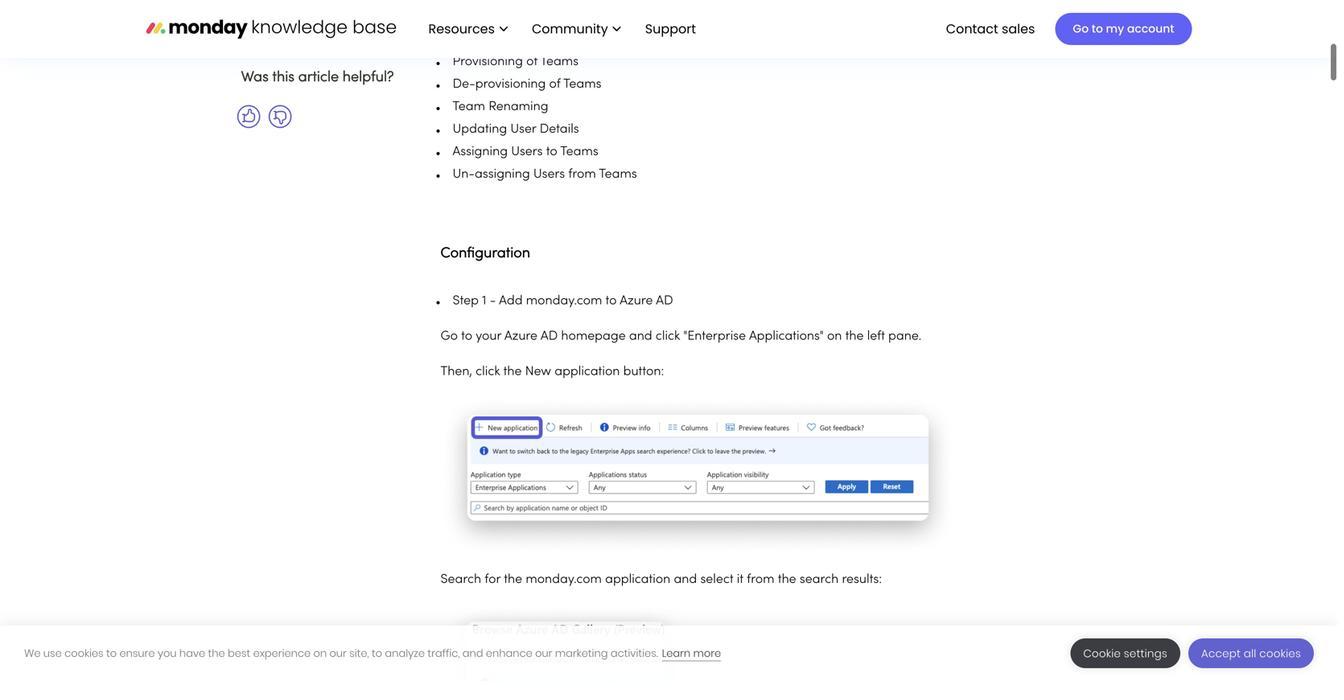 Task type: locate. For each thing, give the bounding box(es) containing it.
assigning users to teams
[[453, 146, 598, 158]]

all
[[1244, 646, 1256, 661]]

of
[[526, 11, 537, 23], [549, 33, 560, 45], [526, 56, 537, 68], [549, 78, 560, 91]]

sales
[[1002, 20, 1035, 38]]

cookies for all
[[1259, 646, 1301, 661]]

our left the site,
[[329, 646, 347, 661]]

1 cookies from the left
[[64, 646, 103, 661]]

resources
[[428, 20, 495, 38]]

list containing resources
[[412, 0, 709, 58]]

0 horizontal spatial go
[[441, 331, 458, 343]]

0 vertical spatial provisioning
[[453, 11, 523, 23]]

users up the provisioning of teams
[[564, 33, 595, 45]]

to up homepage
[[605, 295, 617, 307]]

the left best
[[208, 646, 225, 661]]

ad up then, click the new application button:
[[541, 331, 558, 343]]

application
[[555, 366, 620, 378], [605, 574, 670, 586]]

provisioning down provisioning of users on the left
[[475, 33, 546, 45]]

0 horizontal spatial and
[[462, 646, 483, 661]]

1 vertical spatial de-
[[453, 78, 475, 91]]

azure up homepage
[[620, 295, 653, 307]]

1 monday.com from the top
[[526, 295, 602, 307]]

1 de- from the top
[[453, 33, 475, 45]]

1 horizontal spatial and
[[629, 331, 652, 343]]

de-provisioning of teams
[[453, 78, 601, 91]]

from
[[568, 169, 596, 181], [747, 574, 774, 586]]

1
[[482, 295, 486, 307]]

provisioning
[[453, 11, 523, 23], [453, 56, 523, 68]]

application up activities.
[[605, 574, 670, 586]]

main element
[[412, 0, 1192, 58]]

0 vertical spatial from
[[568, 169, 596, 181]]

azure
[[620, 295, 653, 307], [504, 331, 537, 343]]

1 vertical spatial from
[[747, 574, 774, 586]]

on right experience
[[313, 646, 327, 661]]

1 vertical spatial provisioning
[[475, 78, 546, 91]]

group_9__18_.png image
[[441, 604, 691, 681]]

azure right your
[[504, 331, 537, 343]]

on left left
[[827, 331, 842, 343]]

support link
[[637, 15, 709, 43], [645, 20, 701, 38]]

to left my
[[1092, 21, 1103, 37]]

applications"
[[749, 331, 824, 343]]

de-
[[453, 33, 475, 45], [453, 78, 475, 91]]

provisioning down the provisioning of teams
[[475, 78, 546, 91]]

to inside go to my account link
[[1092, 21, 1103, 37]]

we use cookies to ensure you have the best experience on our site, to analyze traffic, and enhance our marketing activities. learn more
[[24, 646, 721, 661]]

renaming
[[489, 101, 548, 113]]

2 vertical spatial and
[[462, 646, 483, 661]]

on
[[827, 331, 842, 343], [313, 646, 327, 661]]

and left select
[[674, 574, 697, 586]]

0 vertical spatial de-
[[453, 33, 475, 45]]

0 horizontal spatial on
[[313, 646, 327, 661]]

1 vertical spatial monday.com
[[526, 574, 602, 586]]

1 horizontal spatial from
[[747, 574, 774, 586]]

1 vertical spatial on
[[313, 646, 327, 661]]

you
[[158, 646, 177, 661]]

dialog containing cookie settings
[[0, 626, 1338, 681]]

provisioning for users
[[475, 33, 546, 45]]

cookie settings button
[[1070, 639, 1180, 669]]

1 vertical spatial click
[[476, 366, 500, 378]]

cookies for use
[[64, 646, 103, 661]]

-
[[490, 295, 496, 307]]

0 horizontal spatial from
[[568, 169, 596, 181]]

on for our
[[313, 646, 327, 661]]

from right "it"
[[747, 574, 774, 586]]

experience
[[253, 646, 311, 661]]

our right enhance
[[535, 646, 552, 661]]

homepage
[[561, 331, 626, 343]]

accept all cookies button
[[1188, 639, 1314, 669]]

provisioning down resources link
[[453, 56, 523, 68]]

0 horizontal spatial our
[[329, 646, 347, 661]]

settings
[[1124, 646, 1167, 661]]

from down details
[[568, 169, 596, 181]]

new
[[525, 366, 551, 378]]

monday.com
[[526, 295, 602, 307], [526, 574, 602, 586]]

go to my account link
[[1055, 13, 1192, 45]]

our
[[329, 646, 347, 661], [535, 646, 552, 661]]

1 horizontal spatial cookies
[[1259, 646, 1301, 661]]

0 vertical spatial application
[[555, 366, 620, 378]]

1 vertical spatial azure
[[504, 331, 537, 343]]

monday.com logo image
[[146, 12, 396, 45]]

list
[[412, 0, 709, 58]]

1 horizontal spatial on
[[827, 331, 842, 343]]

provisioning
[[475, 33, 546, 45], [475, 78, 546, 91]]

users
[[541, 11, 572, 23], [564, 33, 595, 45], [511, 146, 543, 158], [533, 169, 565, 181]]

un-assigning users from teams
[[453, 169, 637, 181]]

1 horizontal spatial go
[[1073, 21, 1089, 37]]

the left new
[[503, 366, 522, 378]]

0 vertical spatial click
[[656, 331, 680, 343]]

click up the button:
[[656, 331, 680, 343]]

2 provisioning from the top
[[475, 78, 546, 91]]

search
[[441, 574, 481, 586]]

community
[[532, 20, 608, 38]]

click right then, at the left bottom
[[476, 366, 500, 378]]

updating
[[453, 124, 507, 136]]

to left ensure
[[106, 646, 117, 661]]

on for the
[[827, 331, 842, 343]]

1 vertical spatial application
[[605, 574, 670, 586]]

0 horizontal spatial click
[[476, 366, 500, 378]]

provisioning for provisioning of teams
[[453, 56, 523, 68]]

activities.
[[611, 646, 658, 661]]

ad
[[656, 295, 673, 307], [541, 331, 558, 343]]

1 horizontal spatial azure
[[620, 295, 653, 307]]

cookies
[[64, 646, 103, 661], [1259, 646, 1301, 661]]

"enterprise
[[683, 331, 746, 343]]

application down homepage
[[555, 366, 620, 378]]

1 vertical spatial ad
[[541, 331, 558, 343]]

search
[[800, 574, 839, 586]]

use
[[43, 646, 62, 661]]

0 vertical spatial and
[[629, 331, 652, 343]]

and right the traffic,
[[462, 646, 483, 661]]

to right the site,
[[372, 646, 382, 661]]

article
[[298, 71, 339, 84]]

1 provisioning from the top
[[475, 33, 546, 45]]

cookies right use
[[64, 646, 103, 661]]

team
[[453, 101, 485, 113]]

contact sales link
[[938, 15, 1043, 43]]

and up the button:
[[629, 331, 652, 343]]

teams
[[540, 56, 579, 68], [563, 78, 601, 91], [560, 146, 598, 158], [599, 169, 637, 181]]

0 horizontal spatial cookies
[[64, 646, 103, 661]]

for
[[485, 574, 500, 586]]

cookies inside 'button'
[[1259, 646, 1301, 661]]

resources link
[[420, 15, 516, 43]]

add
[[499, 295, 523, 307]]

go up then, at the left bottom
[[441, 331, 458, 343]]

cookies right all
[[1259, 646, 1301, 661]]

1 horizontal spatial our
[[535, 646, 552, 661]]

traffic,
[[428, 646, 460, 661]]

0 vertical spatial provisioning
[[475, 33, 546, 45]]

de- up team
[[453, 78, 475, 91]]

click
[[656, 331, 680, 343], [476, 366, 500, 378]]

1 vertical spatial go
[[441, 331, 458, 343]]

this
[[272, 71, 294, 84]]

left
[[867, 331, 885, 343]]

go left my
[[1073, 21, 1089, 37]]

1 vertical spatial and
[[674, 574, 697, 586]]

monday.com up group_9__18_.png image
[[526, 574, 602, 586]]

site,
[[349, 646, 369, 661]]

de- down provisioning of users on the left
[[453, 33, 475, 45]]

monday.com up homepage
[[526, 295, 602, 307]]

2 de- from the top
[[453, 78, 475, 91]]

helpful?
[[343, 71, 394, 84]]

provisioning up de-provisioning of users
[[453, 11, 523, 23]]

accept
[[1201, 646, 1241, 661]]

application for monday.com
[[605, 574, 670, 586]]

dialog
[[0, 626, 1338, 681]]

2 provisioning from the top
[[453, 56, 523, 68]]

0 vertical spatial on
[[827, 331, 842, 343]]

1 provisioning from the top
[[453, 11, 523, 23]]

go
[[1073, 21, 1089, 37], [441, 331, 458, 343]]

faqs
[[251, 21, 281, 33]]

faqs link
[[251, 18, 401, 37]]

go to your azure ad homepage and click "enterprise applications" on the left pane.
[[441, 331, 922, 343]]

search for the monday.com application and select it from the search results:
[[441, 574, 882, 586]]

0 vertical spatial monday.com
[[526, 295, 602, 307]]

configuration
[[441, 247, 530, 261]]

go inside go to my account link
[[1073, 21, 1089, 37]]

then, click the new application button:
[[441, 366, 664, 378]]

1 horizontal spatial ad
[[656, 295, 673, 307]]

2 horizontal spatial and
[[674, 574, 697, 586]]

the
[[845, 331, 864, 343], [503, 366, 522, 378], [504, 574, 522, 586], [778, 574, 796, 586], [208, 646, 225, 661]]

0 horizontal spatial ad
[[541, 331, 558, 343]]

group_9__17_.png image
[[441, 396, 955, 556]]

2 cookies from the left
[[1259, 646, 1301, 661]]

community link
[[524, 15, 629, 43]]

best
[[228, 646, 250, 661]]

ad up 'go to your azure ad homepage and click "enterprise applications" on the left pane.'
[[656, 295, 673, 307]]

1 vertical spatial provisioning
[[453, 56, 523, 68]]

to
[[1092, 21, 1103, 37], [546, 146, 557, 158], [605, 295, 617, 307], [461, 331, 472, 343], [106, 646, 117, 661], [372, 646, 382, 661]]

team renaming
[[453, 101, 548, 113]]

1 our from the left
[[329, 646, 347, 661]]

0 vertical spatial go
[[1073, 21, 1089, 37]]

marketing
[[555, 646, 608, 661]]



Task type: describe. For each thing, give the bounding box(es) containing it.
updating user details
[[453, 124, 579, 136]]

provisioning of teams
[[453, 56, 579, 68]]

select
[[700, 574, 733, 586]]

step
[[453, 295, 479, 307]]

1 horizontal spatial click
[[656, 331, 680, 343]]

provisioning for provisioning of users
[[453, 11, 523, 23]]

users up de-provisioning of users
[[541, 11, 572, 23]]

button:
[[623, 366, 664, 378]]

more
[[693, 646, 721, 661]]

the right for
[[504, 574, 522, 586]]

contact
[[946, 20, 998, 38]]

provisioning of users
[[453, 11, 572, 23]]

it
[[737, 574, 743, 586]]

0 vertical spatial azure
[[620, 295, 653, 307]]

cookie
[[1083, 646, 1121, 661]]

support
[[645, 20, 696, 38]]

cookie settings
[[1083, 646, 1167, 661]]

account
[[1127, 21, 1174, 37]]

0 horizontal spatial azure
[[504, 331, 537, 343]]

go for go to your azure ad homepage and click "enterprise applications" on the left pane.
[[441, 331, 458, 343]]

un-
[[453, 169, 475, 181]]

details
[[540, 124, 579, 136]]

your
[[476, 331, 501, 343]]

users down 'user' at left
[[511, 146, 543, 158]]

results:
[[842, 574, 882, 586]]

ensure
[[119, 646, 155, 661]]

go to my account
[[1073, 21, 1174, 37]]

user
[[510, 124, 536, 136]]

users down assigning users to teams
[[533, 169, 565, 181]]

we
[[24, 646, 41, 661]]

step 1 - add monday.com to azure ad
[[453, 295, 673, 307]]

go for go to my account
[[1073, 21, 1089, 37]]

learn
[[662, 646, 690, 661]]

was
[[241, 71, 269, 84]]

have
[[179, 646, 205, 661]]

of up the provisioning of teams
[[549, 33, 560, 45]]

provisioning for teams
[[475, 78, 546, 91]]

the left left
[[845, 331, 864, 343]]

learn more link
[[662, 646, 721, 662]]

was this article helpful?
[[241, 71, 394, 84]]

2 our from the left
[[535, 646, 552, 661]]

analyze
[[385, 646, 425, 661]]

of up de-provisioning of users
[[526, 11, 537, 23]]

the left 'search'
[[778, 574, 796, 586]]

assigning
[[453, 146, 508, 158]]

application for new
[[555, 366, 620, 378]]

of up de-provisioning of teams
[[526, 56, 537, 68]]

to left your
[[461, 331, 472, 343]]

de- for de-provisioning of users
[[453, 33, 475, 45]]

my
[[1106, 21, 1124, 37]]

de- for de-provisioning of teams
[[453, 78, 475, 91]]

0 vertical spatial ad
[[656, 295, 673, 307]]

de-provisioning of users
[[453, 33, 595, 45]]

then,
[[441, 366, 472, 378]]

assigning
[[475, 169, 530, 181]]

to up the un-assigning users from teams on the left of page
[[546, 146, 557, 158]]

contact sales
[[946, 20, 1035, 38]]

accept all cookies
[[1201, 646, 1301, 661]]

pane.
[[888, 331, 922, 343]]

of down the provisioning of teams
[[549, 78, 560, 91]]

2 monday.com from the top
[[526, 574, 602, 586]]

enhance
[[486, 646, 532, 661]]



Task type: vqa. For each thing, say whether or not it's contained in the screenshot.
the topmost "monday.com"
yes



